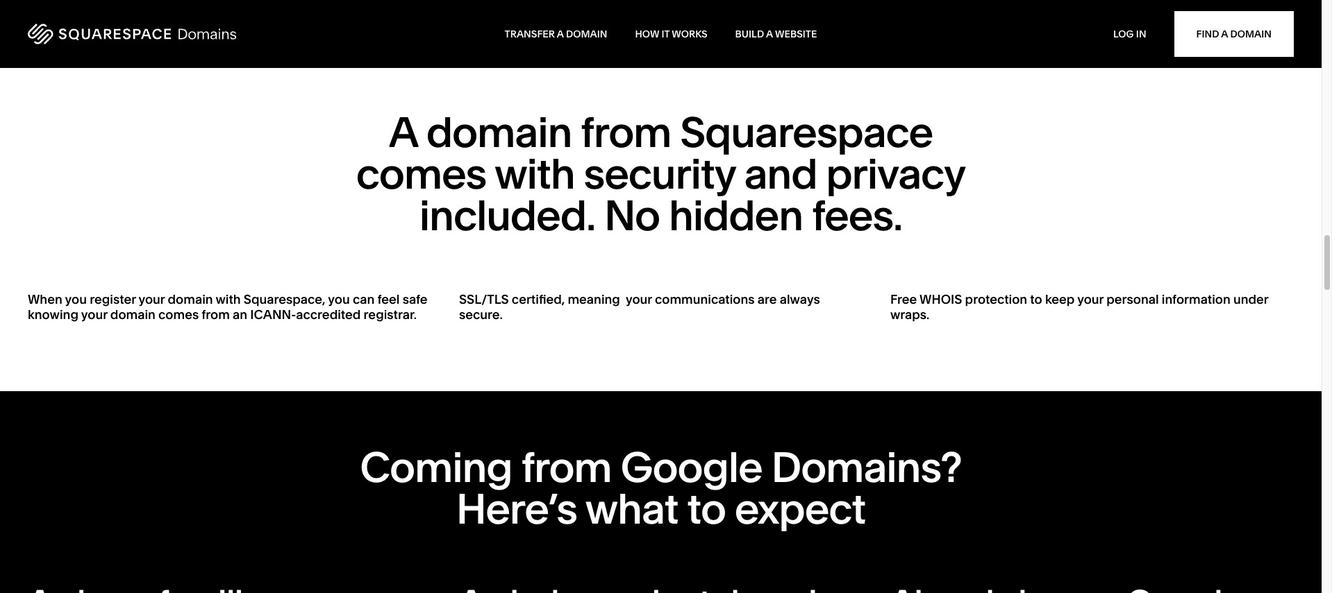 Task type: describe. For each thing, give the bounding box(es) containing it.
your inside free whois protection to keep your personal information under wraps.
[[1078, 292, 1104, 308]]

can
[[353, 292, 375, 308]]

a domain from squarespace comes with security and privacy included. no hidden fees.
[[356, 107, 966, 241]]

find a domain link
[[1174, 11, 1294, 57]]

always
[[780, 292, 820, 308]]

a for transfer
[[557, 28, 564, 40]]

it
[[662, 28, 670, 40]]

squarespace logo link
[[28, 19, 505, 49]]

from inside coming from google domains? here's what to expect
[[521, 443, 612, 493]]

are
[[758, 292, 777, 308]]

from inside a domain from squarespace comes with security and privacy included. no hidden fees.
[[581, 107, 671, 158]]

and
[[744, 149, 817, 200]]

personal
[[1107, 292, 1159, 308]]

domains?
[[771, 443, 962, 493]]

find a domain
[[1197, 28, 1272, 40]]

transfer a domain
[[505, 28, 607, 40]]

a for build
[[766, 28, 773, 40]]

2 you from the left
[[328, 292, 350, 308]]

build a website
[[735, 28, 817, 40]]

1 you from the left
[[65, 292, 87, 308]]

what
[[585, 484, 678, 535]]

a for find
[[1221, 28, 1228, 40]]

knowing
[[28, 307, 78, 323]]

certified,
[[512, 292, 565, 308]]

an
[[233, 307, 247, 323]]

your right "knowing"
[[81, 307, 107, 323]]

communications
[[655, 292, 755, 308]]

coming from google domains? here's what to expect
[[360, 443, 962, 535]]

fees.
[[812, 190, 902, 241]]

squarespace,
[[244, 292, 325, 308]]

under
[[1234, 292, 1269, 308]]

find
[[1197, 28, 1219, 40]]

website
[[775, 28, 817, 40]]

when you register your domain with squarespace, you can feel safe knowing your domain comes from an icann-accredited registrar.
[[28, 292, 428, 323]]

log in
[[1113, 28, 1147, 40]]

secure.
[[459, 307, 503, 323]]

your right register
[[139, 292, 165, 308]]

domain inside a domain from squarespace comes with security and privacy included. no hidden fees.
[[426, 107, 572, 158]]

coming
[[360, 443, 512, 493]]

privacy
[[826, 149, 966, 200]]



Task type: locate. For each thing, give the bounding box(es) containing it.
1 vertical spatial comes
[[158, 307, 199, 323]]

with for comes
[[495, 149, 575, 200]]

0 horizontal spatial a
[[557, 28, 564, 40]]

you right when
[[65, 292, 87, 308]]

a
[[557, 28, 564, 40], [766, 28, 773, 40], [1221, 28, 1228, 40]]

register
[[90, 292, 136, 308]]

0 horizontal spatial you
[[65, 292, 87, 308]]

log
[[1113, 28, 1134, 40]]

1 horizontal spatial a
[[766, 28, 773, 40]]

how it works link
[[635, 28, 708, 40]]

safe
[[403, 292, 428, 308]]

your right keep
[[1078, 292, 1104, 308]]

to inside free whois protection to keep your personal information under wraps.
[[1030, 292, 1042, 308]]

ssl/tls
[[459, 292, 509, 308]]

free
[[891, 292, 917, 308]]

icann-
[[250, 307, 296, 323]]

a right find
[[1221, 28, 1228, 40]]

1 horizontal spatial with
[[495, 149, 575, 200]]

1 a from the left
[[557, 28, 564, 40]]

how it works
[[635, 28, 708, 40]]

security
[[584, 149, 735, 200]]

accredited
[[296, 307, 361, 323]]

you left can
[[328, 292, 350, 308]]

3 a from the left
[[1221, 28, 1228, 40]]

to
[[1030, 292, 1042, 308], [687, 484, 726, 535]]

1 horizontal spatial comes
[[356, 149, 486, 200]]

expect
[[735, 484, 866, 535]]

from inside when you register your domain with squarespace, you can feel safe knowing your domain comes from an icann-accredited registrar.
[[202, 307, 230, 323]]

squarespace
[[680, 107, 933, 158]]

build
[[735, 28, 764, 40]]

comes inside when you register your domain with squarespace, you can feel safe knowing your domain comes from an icann-accredited registrar.
[[158, 307, 199, 323]]

comes inside a domain from squarespace comes with security and privacy included. no hidden fees.
[[356, 149, 486, 200]]

0 horizontal spatial to
[[687, 484, 726, 535]]

your inside the "ssl/tls certified, meaning  your communications are always secure."
[[626, 292, 652, 308]]

transfer a domain link
[[505, 28, 607, 40]]

information
[[1162, 292, 1231, 308]]

a right transfer
[[557, 28, 564, 40]]

wraps.
[[891, 307, 930, 323]]

log in link
[[1113, 28, 1147, 40]]

how
[[635, 28, 659, 40]]

1 horizontal spatial you
[[328, 292, 350, 308]]

ssl/tls certified, meaning  your communications are always secure.
[[459, 292, 820, 323]]

0 horizontal spatial with
[[216, 292, 241, 308]]

registrar.
[[364, 307, 417, 323]]

google
[[621, 443, 762, 493]]

in
[[1136, 28, 1147, 40]]

1 horizontal spatial to
[[1030, 292, 1042, 308]]

with
[[495, 149, 575, 200], [216, 292, 241, 308]]

a
[[389, 107, 417, 158]]

to inside coming from google domains? here's what to expect
[[687, 484, 726, 535]]

with for domain
[[216, 292, 241, 308]]

1 vertical spatial to
[[687, 484, 726, 535]]

with inside a domain from squarespace comes with security and privacy included. no hidden fees.
[[495, 149, 575, 200]]

comes
[[356, 149, 486, 200], [158, 307, 199, 323]]

2 vertical spatial from
[[521, 443, 612, 493]]

whois
[[920, 292, 962, 308]]

here's
[[456, 484, 577, 535]]

squarespace logo image
[[28, 24, 236, 44]]

1 vertical spatial from
[[202, 307, 230, 323]]

no
[[604, 190, 660, 241]]

free whois protection to keep your personal information under wraps.
[[891, 292, 1269, 323]]

included.
[[419, 190, 595, 241]]

domain
[[566, 28, 607, 40], [1231, 28, 1272, 40], [426, 107, 572, 158], [168, 292, 213, 308], [110, 307, 156, 323]]

0 vertical spatial from
[[581, 107, 671, 158]]

0 vertical spatial with
[[495, 149, 575, 200]]

hidden
[[669, 190, 803, 241]]

2 a from the left
[[766, 28, 773, 40]]

2 horizontal spatial a
[[1221, 28, 1228, 40]]

with inside when you register your domain with squarespace, you can feel safe knowing your domain comes from an icann-accredited registrar.
[[216, 292, 241, 308]]

feel
[[378, 292, 400, 308]]

a right build
[[766, 28, 773, 40]]

your left 'communications'
[[626, 292, 652, 308]]

protection
[[965, 292, 1027, 308]]

0 vertical spatial to
[[1030, 292, 1042, 308]]

keep
[[1045, 292, 1075, 308]]

from
[[581, 107, 671, 158], [202, 307, 230, 323], [521, 443, 612, 493]]

when
[[28, 292, 62, 308]]

transfer
[[505, 28, 555, 40]]

0 vertical spatial comes
[[356, 149, 486, 200]]

your
[[139, 292, 165, 308], [626, 292, 652, 308], [1078, 292, 1104, 308], [81, 307, 107, 323]]

build a website link
[[735, 28, 817, 40]]

works
[[672, 28, 708, 40]]

1 vertical spatial with
[[216, 292, 241, 308]]

a inside find a domain link
[[1221, 28, 1228, 40]]

you
[[65, 292, 87, 308], [328, 292, 350, 308]]

0 horizontal spatial comes
[[158, 307, 199, 323]]



Task type: vqa. For each thing, say whether or not it's contained in the screenshot.
the topmost from
yes



